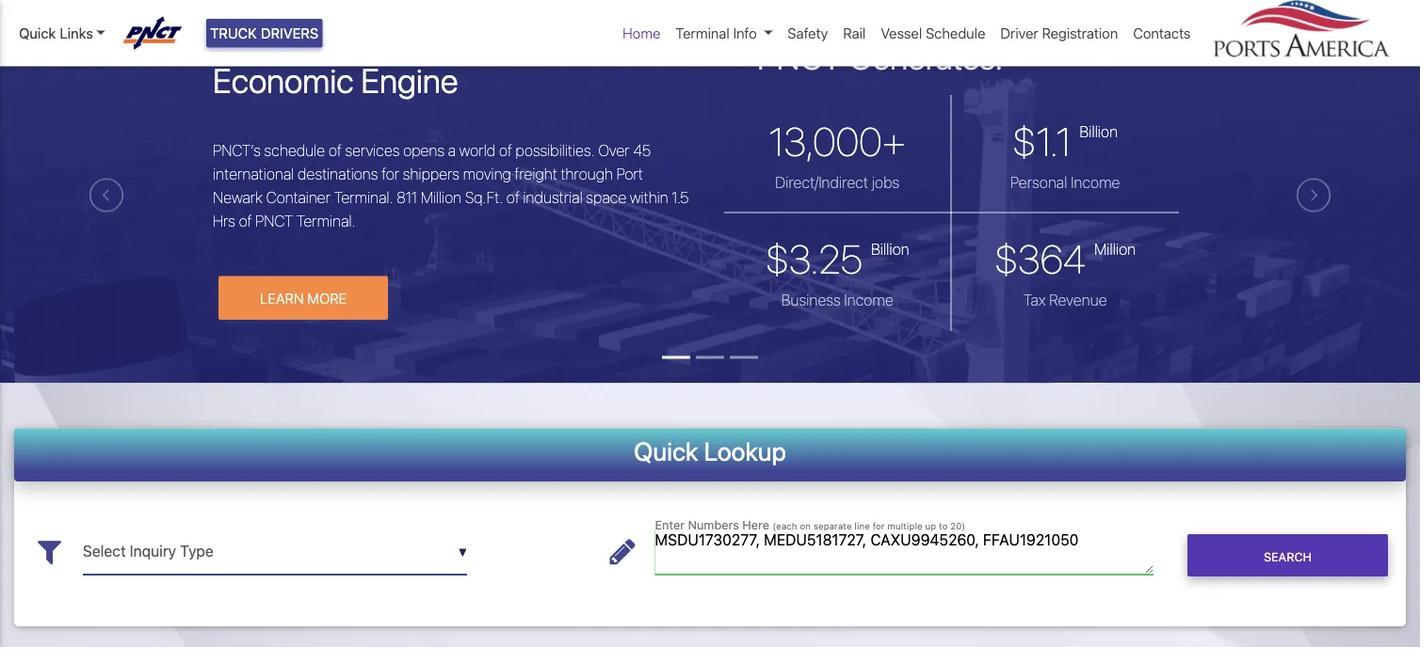 Task type: describe. For each thing, give the bounding box(es) containing it.
direct/indirect
[[775, 174, 868, 192]]

for inside pnct's schedule of services opens a world of possibilities.                                 over 45 international destinations for shippers moving freight through port newark container terminal.                                 811 million sq.ft. of industrial space within 1.5 hrs of pnct terminal.
[[381, 166, 399, 183]]

separate
[[814, 521, 852, 532]]

for inside enter numbers here (each on separate line for multiple up to 20)
[[873, 521, 885, 532]]

business income
[[781, 292, 893, 309]]

container
[[266, 189, 331, 207]]

1.5
[[672, 189, 689, 207]]

of right world
[[499, 142, 512, 160]]

industrial
[[523, 189, 583, 207]]

revenue
[[1049, 292, 1107, 309]]

home
[[623, 25, 661, 41]]

quick links
[[19, 25, 93, 41]]

vessel schedule
[[881, 25, 985, 41]]

811
[[397, 189, 417, 207]]

of right sq.ft.
[[506, 189, 520, 207]]

$364
[[995, 236, 1086, 283]]

schedule
[[926, 25, 985, 41]]

over
[[598, 142, 630, 160]]

economic
[[213, 61, 354, 101]]

search button
[[1188, 536, 1388, 578]]

a
[[448, 142, 456, 160]]

learn more button
[[219, 277, 388, 321]]

terminal
[[676, 25, 730, 41]]

0 vertical spatial terminal.
[[334, 189, 393, 207]]

1 horizontal spatial pnct
[[757, 37, 842, 77]]

45
[[633, 142, 651, 160]]

more
[[307, 290, 347, 307]]

here
[[742, 519, 769, 533]]

engine
[[361, 61, 458, 101]]

quick links link
[[19, 23, 105, 44]]

enter
[[655, 519, 685, 533]]

personal
[[1010, 174, 1067, 192]]

numbers
[[688, 519, 739, 533]]

home link
[[615, 15, 668, 51]]

economic engine
[[213, 61, 458, 101]]

rail link
[[836, 15, 873, 51]]

world
[[459, 142, 496, 160]]

terminal info
[[676, 25, 757, 41]]

contacts
[[1133, 25, 1191, 41]]

▼
[[458, 547, 467, 560]]

20)
[[950, 521, 965, 532]]

destinations
[[298, 166, 378, 183]]

truck
[[210, 25, 257, 41]]

vessel schedule link
[[873, 15, 993, 51]]

safety
[[788, 25, 828, 41]]

links
[[60, 25, 93, 41]]

search
[[1264, 550, 1312, 564]]

of up destinations
[[328, 142, 342, 160]]

terminal info link
[[668, 15, 780, 51]]

hrs
[[213, 213, 235, 231]]

moving
[[463, 166, 511, 183]]

$364 million
[[995, 236, 1136, 283]]

income for $1.1
[[1071, 174, 1120, 192]]

1 vertical spatial terminal.
[[296, 213, 356, 231]]

13,000+ direct/indirect jobs
[[769, 118, 906, 192]]

$3.25
[[765, 236, 863, 283]]

$3.25 billion
[[765, 236, 909, 283]]

freight
[[515, 166, 557, 183]]

pnct's schedule of services opens a world of possibilities.                                 over 45 international destinations for shippers moving freight through port newark container terminal.                                 811 million sq.ft. of industrial space within 1.5 hrs of pnct terminal.
[[213, 142, 689, 231]]

truck drivers
[[210, 25, 319, 41]]

on
[[800, 521, 811, 532]]

up
[[925, 521, 936, 532]]

generates:
[[849, 37, 1003, 77]]

$1.1
[[1013, 118, 1071, 165]]

shippers
[[403, 166, 460, 183]]

income for $3.25
[[844, 292, 893, 309]]

contacts link
[[1126, 15, 1198, 51]]



Task type: vqa. For each thing, say whether or not it's contained in the screenshot.
The All to the bottom
no



Task type: locate. For each thing, give the bounding box(es) containing it.
learn
[[260, 290, 304, 307]]

opens
[[403, 142, 445, 160]]

of right hrs
[[239, 213, 252, 231]]

lookup
[[704, 437, 786, 467]]

1 horizontal spatial million
[[1094, 241, 1136, 259]]

quick for quick lookup
[[634, 437, 698, 467]]

schedule
[[264, 142, 325, 160]]

billion inside $1.1 billion
[[1080, 123, 1118, 141]]

1 vertical spatial income
[[844, 292, 893, 309]]

through
[[561, 166, 613, 183]]

million inside pnct's schedule of services opens a world of possibilities.                                 over 45 international destinations for shippers moving freight through port newark container terminal.                                 811 million sq.ft. of industrial space within 1.5 hrs of pnct terminal.
[[421, 189, 462, 207]]

quick lookup
[[634, 437, 786, 467]]

multiple
[[888, 521, 923, 532]]

quick for quick links
[[19, 25, 56, 41]]

drivers
[[261, 25, 319, 41]]

0 horizontal spatial billion
[[871, 241, 909, 259]]

million
[[421, 189, 462, 207], [1094, 241, 1136, 259]]

rail
[[843, 25, 866, 41]]

income down $1.1 billion at top right
[[1071, 174, 1120, 192]]

0 horizontal spatial pnct
[[255, 213, 293, 231]]

alert
[[0, 0, 1420, 8]]

1 horizontal spatial quick
[[634, 437, 698, 467]]

billion down jobs
[[871, 241, 909, 259]]

line
[[854, 521, 870, 532]]

registration
[[1042, 25, 1118, 41]]

1 vertical spatial pnct
[[255, 213, 293, 231]]

jobs
[[872, 174, 900, 192]]

1 vertical spatial million
[[1094, 241, 1136, 259]]

1 horizontal spatial for
[[873, 521, 885, 532]]

income
[[1071, 174, 1120, 192], [844, 292, 893, 309]]

driver registration
[[1001, 25, 1118, 41]]

pnct's
[[213, 142, 261, 160]]

billion right "$1.1"
[[1080, 123, 1118, 141]]

$1.1 billion
[[1013, 118, 1118, 165]]

welcome to port newmark container terminal image
[[0, 8, 1420, 490]]

to
[[939, 521, 948, 532]]

space
[[586, 189, 626, 207]]

pnct down container
[[255, 213, 293, 231]]

tax
[[1023, 292, 1046, 309]]

billion inside $3.25 billion
[[871, 241, 909, 259]]

million up revenue
[[1094, 241, 1136, 259]]

pnct inside pnct's schedule of services opens a world of possibilities.                                 over 45 international destinations for shippers moving freight through port newark container terminal.                                 811 million sq.ft. of industrial space within 1.5 hrs of pnct terminal.
[[255, 213, 293, 231]]

terminal. down destinations
[[334, 189, 393, 207]]

income down $3.25 billion
[[844, 292, 893, 309]]

newark
[[213, 189, 263, 207]]

port
[[617, 166, 643, 183]]

1 horizontal spatial billion
[[1080, 123, 1118, 141]]

billion
[[1080, 123, 1118, 141], [871, 241, 909, 259]]

safety link
[[780, 15, 836, 51]]

1 vertical spatial billion
[[871, 241, 909, 259]]

0 vertical spatial quick
[[19, 25, 56, 41]]

0 horizontal spatial income
[[844, 292, 893, 309]]

within
[[630, 189, 668, 207]]

quick up enter
[[634, 437, 698, 467]]

0 vertical spatial for
[[381, 166, 399, 183]]

personal income
[[1010, 174, 1120, 192]]

pnct
[[757, 37, 842, 77], [255, 213, 293, 231]]

possibilities.
[[516, 142, 595, 160]]

tax revenue
[[1023, 292, 1107, 309]]

learn more
[[260, 290, 347, 307]]

driver
[[1001, 25, 1039, 41]]

business
[[781, 292, 841, 309]]

0 horizontal spatial for
[[381, 166, 399, 183]]

international
[[213, 166, 294, 183]]

million inside the $364 million
[[1094, 241, 1136, 259]]

quick
[[19, 25, 56, 41], [634, 437, 698, 467]]

truck drivers link
[[206, 19, 322, 48]]

0 vertical spatial income
[[1071, 174, 1120, 192]]

services
[[345, 142, 400, 160]]

terminal.
[[334, 189, 393, 207], [296, 213, 356, 231]]

13,000+
[[769, 118, 906, 165]]

0 horizontal spatial quick
[[19, 25, 56, 41]]

for
[[381, 166, 399, 183], [873, 521, 885, 532]]

sq.ft.
[[465, 189, 503, 207]]

None text field
[[83, 530, 467, 576], [655, 530, 1154, 576], [83, 530, 467, 576], [655, 530, 1154, 576]]

pnct right info
[[757, 37, 842, 77]]

0 horizontal spatial million
[[421, 189, 462, 207]]

0 vertical spatial pnct
[[757, 37, 842, 77]]

million down shippers
[[421, 189, 462, 207]]

terminal. down container
[[296, 213, 356, 231]]

billion for $1.1
[[1080, 123, 1118, 141]]

0 vertical spatial million
[[421, 189, 462, 207]]

for right "line" on the bottom of the page
[[873, 521, 885, 532]]

0 vertical spatial billion
[[1080, 123, 1118, 141]]

quick left the links
[[19, 25, 56, 41]]

enter numbers here (each on separate line for multiple up to 20)
[[655, 519, 965, 533]]

(each
[[773, 521, 797, 532]]

1 vertical spatial quick
[[634, 437, 698, 467]]

for up 811
[[381, 166, 399, 183]]

1 horizontal spatial income
[[1071, 174, 1120, 192]]

1 vertical spatial for
[[873, 521, 885, 532]]

driver registration link
[[993, 15, 1126, 51]]

vessel
[[881, 25, 922, 41]]

pnct generates:
[[757, 37, 1003, 77]]

info
[[733, 25, 757, 41]]

billion for $3.25
[[871, 241, 909, 259]]

of
[[328, 142, 342, 160], [499, 142, 512, 160], [506, 189, 520, 207], [239, 213, 252, 231]]



